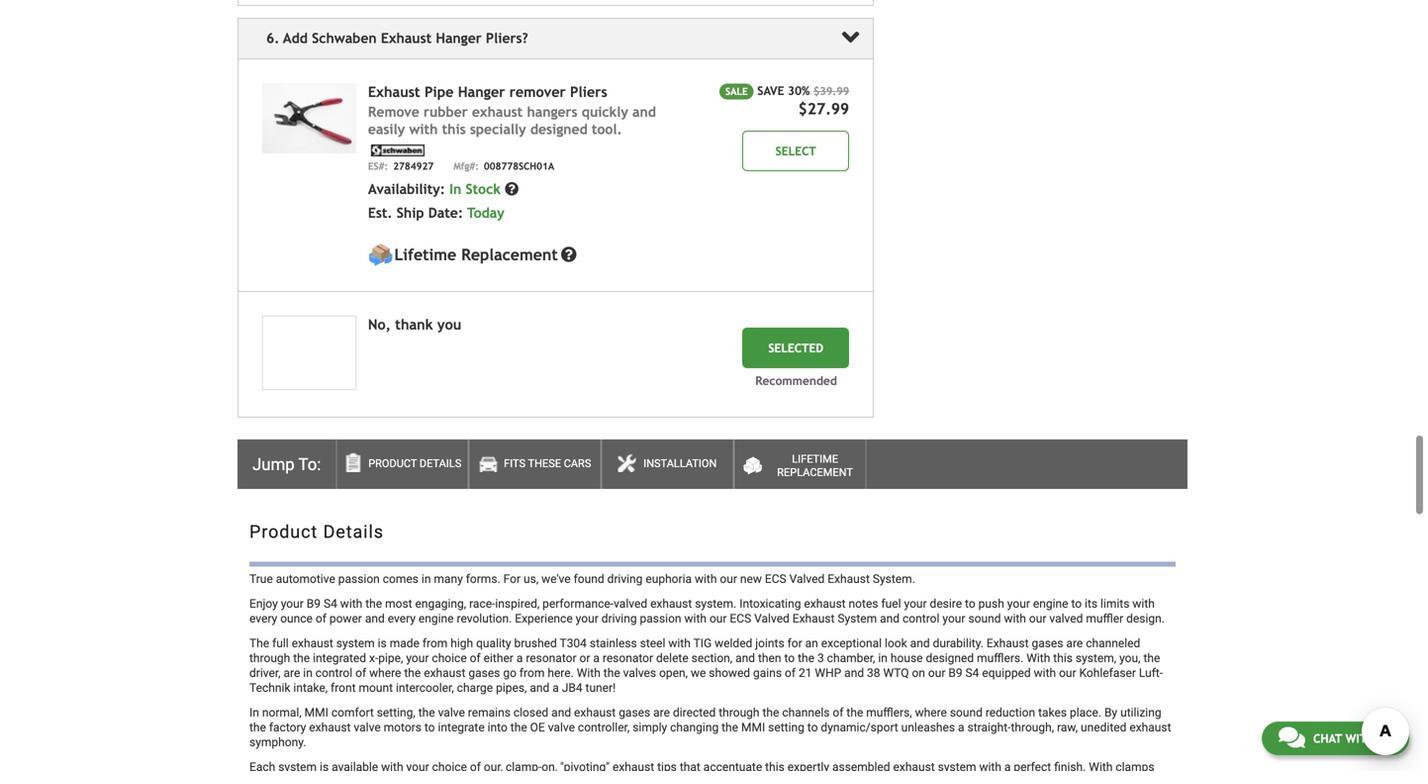 Task type: locate. For each thing, give the bounding box(es) containing it.
from
[[423, 637, 448, 651], [520, 667, 545, 680]]

1 horizontal spatial where
[[915, 706, 947, 720]]

your up ounce
[[281, 597, 304, 611]]

0 vertical spatial in
[[422, 573, 431, 586]]

engaging,
[[415, 597, 466, 611]]

ecs right new
[[765, 573, 787, 586]]

1 vertical spatial in
[[250, 706, 259, 720]]

your inside the full exhaust system is made from high quality brushed t304 stainless steel with tig welded joints for an exceptional look and durability. exhaust gases are channeled through the integrated x-pipe, your choice of either a resonator or a resonator delete section, and then to the 3 chamber, in house designed mufflers. with this system, you, the driver, are in control of where the exhaust gases go from here. with the valves open, we showed gains of 21 whp and 38 wtq on our b9 s4 equipped with our kohlefaser luft- technik intake, front mount intercooler, charge pipes, and a jb4 tuner!
[[406, 652, 429, 666]]

directed
[[673, 706, 716, 720]]

0 horizontal spatial to
[[785, 652, 795, 666]]

mmi down intake,
[[305, 706, 329, 720]]

0 vertical spatial passion
[[338, 573, 380, 586]]

durability.
[[933, 637, 984, 651]]

engine
[[1034, 597, 1069, 611], [419, 612, 454, 626]]

by
[[1105, 706, 1118, 720]]

through up driver,
[[250, 652, 290, 666]]

charge
[[457, 681, 493, 695]]

no, thank you
[[368, 316, 462, 333]]

0 vertical spatial sound
[[969, 612, 1002, 626]]

1 horizontal spatial this
[[1054, 652, 1073, 666]]

with up design.
[[1133, 597, 1155, 611]]

valve up integrate
[[438, 706, 465, 720]]

joints
[[756, 637, 785, 651]]

0 horizontal spatial question circle image
[[505, 182, 519, 196]]

our left new
[[720, 573, 738, 586]]

1 vertical spatial engine
[[419, 612, 454, 626]]

1 horizontal spatial lifetime replacement
[[778, 453, 853, 479]]

mount
[[359, 681, 393, 695]]

1 horizontal spatial from
[[520, 667, 545, 680]]

1 vertical spatial s4
[[966, 667, 980, 680]]

1 vertical spatial valved
[[755, 612, 790, 626]]

1 vertical spatial designed
[[926, 652, 974, 666]]

2 horizontal spatial to
[[1072, 597, 1082, 611]]

integrated
[[313, 652, 366, 666]]

exhaust down utilizing
[[1130, 721, 1172, 735]]

the up luft-
[[1144, 652, 1161, 666]]

with
[[1027, 652, 1051, 666], [577, 667, 601, 680]]

1 vertical spatial ecs
[[730, 612, 752, 626]]

0 horizontal spatial passion
[[338, 573, 380, 586]]

exhaust down euphoria
[[651, 597, 692, 611]]

from up choice
[[423, 637, 448, 651]]

s4 inside enjoy your b9 s4 with the most engaging, race-inspired, performance-valved exhaust system. intoxicating exhaust notes fuel your desire to push your engine to its limits with every ounce of power and every engine revolution. experience your driving passion with our ecs valved exhaust system and control your sound with our valved muffler design.
[[324, 597, 337, 611]]

sound
[[969, 612, 1002, 626], [950, 706, 983, 720]]

0 horizontal spatial this
[[442, 121, 466, 137]]

of right ounce
[[316, 612, 327, 626]]

exhaust up remove
[[368, 83, 420, 100]]

0 horizontal spatial every
[[250, 612, 277, 626]]

ship
[[397, 205, 424, 221]]

schwaben image
[[368, 144, 428, 156]]

euphoria
[[646, 573, 692, 586]]

gains
[[754, 667, 782, 680]]

0 vertical spatial through
[[250, 652, 290, 666]]

through inside the full exhaust system is made from high quality brushed t304 stainless steel with tig welded joints for an exceptional look and durability. exhaust gases are channeled through the integrated x-pipe, your choice of either a resonator or a resonator delete section, and then to the 3 chamber, in house designed mufflers. with this system, you, the driver, are in control of where the exhaust gases go from here. with the valves open, we showed gains of 21 whp and 38 wtq on our b9 s4 equipped with our kohlefaser luft- technik intake, front mount intercooler, charge pipes, and a jb4 tuner!
[[250, 652, 290, 666]]

engine left the its
[[1034, 597, 1069, 611]]

technik
[[250, 681, 291, 695]]

setting,
[[377, 706, 416, 720]]

quickly
[[582, 104, 629, 120]]

specially
[[470, 121, 526, 137]]

resonator up here.
[[526, 652, 577, 666]]

1 vertical spatial in
[[879, 652, 888, 666]]

0 horizontal spatial lifetime replacement
[[395, 245, 558, 264]]

of up mount
[[356, 667, 367, 680]]

1 vertical spatial mmi
[[742, 721, 766, 735]]

exhaust inside exhaust pipe hanger remover pliers remove rubber exhaust hangers quickly and easily with this specially designed tool.
[[368, 83, 420, 100]]

1 vertical spatial sound
[[950, 706, 983, 720]]

either
[[484, 652, 514, 666]]

welded
[[715, 637, 753, 651]]

0 vertical spatial gases
[[1032, 637, 1064, 651]]

in left many
[[422, 573, 431, 586]]

exhaust down the tuner!
[[574, 706, 616, 720]]

in inside in normal, mmi comfort setting, the valve remains closed and exhaust gases are directed through the channels of the mufflers, where sound reduction takes place. by utilizing the factory exhaust valve motors to integrate into the oe valve controller, simply changing the mmi setting to dynamic/sport unleashes a straight-through, raw, unedited exhaust symphony.
[[250, 706, 259, 720]]

mmi left setting on the right bottom
[[742, 721, 766, 735]]

2 every from the left
[[388, 612, 416, 626]]

exhaust up mufflers.
[[987, 637, 1029, 651]]

1 horizontal spatial every
[[388, 612, 416, 626]]

to inside in normal, mmi comfort setting, the valve remains closed and exhaust gases are directed through the channels of the mufflers, where sound reduction takes place. by utilizing the factory exhaust valve motors to integrate into the oe valve controller, simply changing the mmi setting to dynamic/sport unleashes a straight-through, raw, unedited exhaust symphony.
[[808, 721, 818, 735]]

2 vertical spatial are
[[654, 706, 670, 720]]

lifetime replacement link
[[734, 440, 867, 489]]

s4 down mufflers.
[[966, 667, 980, 680]]

intake,
[[294, 681, 328, 695]]

1 horizontal spatial product
[[369, 458, 417, 470]]

1 vertical spatial through
[[719, 706, 760, 720]]

and down fuel
[[880, 612, 900, 626]]

valve down the comfort
[[354, 721, 381, 735]]

sound down the to push
[[969, 612, 1002, 626]]

and down jb4
[[552, 706, 571, 720]]

pipe
[[425, 83, 454, 100]]

control
[[903, 612, 940, 626], [316, 667, 353, 680]]

to down for
[[785, 652, 795, 666]]

0 vertical spatial control
[[903, 612, 940, 626]]

0 vertical spatial where
[[369, 667, 401, 680]]

0 vertical spatial driving
[[608, 573, 643, 586]]

luft-
[[1140, 667, 1164, 680]]

forms.
[[466, 573, 501, 586]]

of up the dynamic/sport at the bottom right
[[833, 706, 844, 720]]

0 horizontal spatial product
[[250, 522, 318, 543]]

1 horizontal spatial resonator
[[603, 652, 654, 666]]

0 vertical spatial s4
[[324, 597, 337, 611]]

exhaust inside enjoy your b9 s4 with the most engaging, race-inspired, performance-valved exhaust system. intoxicating exhaust notes fuel your desire to push your engine to its limits with every ounce of power and every engine revolution. experience your driving passion with our ecs valved exhaust system and control your sound with our valved muffler design.
[[793, 612, 835, 626]]

are up system,
[[1067, 637, 1084, 651]]

1 horizontal spatial in
[[450, 181, 462, 197]]

comes
[[383, 573, 419, 586]]

open,
[[660, 667, 688, 680]]

1 vertical spatial b9
[[949, 667, 963, 680]]

0 vertical spatial question circle image
[[505, 182, 519, 196]]

1 horizontal spatial are
[[654, 706, 670, 720]]

fits these cars link
[[469, 440, 601, 489]]

sound inside in normal, mmi comfort setting, the valve remains closed and exhaust gases are directed through the channels of the mufflers, where sound reduction takes place. by utilizing the factory exhaust valve motors to integrate into the oe valve controller, simply changing the mmi setting to dynamic/sport unleashes a straight-through, raw, unedited exhaust symphony.
[[950, 706, 983, 720]]

1 vertical spatial lifetime
[[792, 453, 839, 465]]

x-
[[369, 652, 379, 666]]

s4
[[324, 597, 337, 611], [966, 667, 980, 680]]

through
[[250, 652, 290, 666], [719, 706, 760, 720]]

0 vertical spatial with
[[1027, 652, 1051, 666]]

tig
[[694, 637, 712, 651]]

valved
[[614, 597, 648, 611], [1050, 612, 1084, 626]]

0 vertical spatial to
[[1072, 597, 1082, 611]]

s4 up 'power'
[[324, 597, 337, 611]]

0 horizontal spatial where
[[369, 667, 401, 680]]

your
[[281, 597, 304, 611], [904, 597, 927, 611], [1008, 597, 1031, 611], [576, 612, 599, 626], [943, 612, 966, 626], [406, 652, 429, 666]]

system.
[[695, 597, 737, 611]]

through inside in normal, mmi comfort setting, the valve remains closed and exhaust gases are directed through the channels of the mufflers, where sound reduction takes place. by utilizing the factory exhaust valve motors to integrate into the oe valve controller, simply changing the mmi setting to dynamic/sport unleashes a straight-through, raw, unedited exhaust symphony.
[[719, 706, 760, 720]]

the left oe
[[511, 721, 527, 735]]

0 vertical spatial in
[[450, 181, 462, 197]]

to left the its
[[1072, 597, 1082, 611]]

driver,
[[250, 667, 281, 680]]

you
[[438, 316, 462, 333]]

where up unleashes
[[915, 706, 947, 720]]

b9 down durability.
[[949, 667, 963, 680]]

2 vertical spatial to
[[808, 721, 818, 735]]

front
[[331, 681, 356, 695]]

passion up steel
[[640, 612, 682, 626]]

1 horizontal spatial b9
[[949, 667, 963, 680]]

0 vertical spatial this
[[442, 121, 466, 137]]

0 vertical spatial mmi
[[305, 706, 329, 720]]

on
[[912, 667, 926, 680]]

1 vertical spatial driving
[[602, 612, 637, 626]]

0 horizontal spatial details
[[323, 522, 384, 543]]

exhaust down ounce
[[292, 637, 334, 651]]

0 vertical spatial ecs
[[765, 573, 787, 586]]

motors to
[[384, 721, 435, 735]]

designed inside exhaust pipe hanger remover pliers remove rubber exhaust hangers quickly and easily with this specially designed tool.
[[531, 121, 588, 137]]

valved
[[790, 573, 825, 586], [755, 612, 790, 626]]

the
[[366, 597, 382, 611], [293, 652, 310, 666], [798, 652, 815, 666], [1144, 652, 1161, 666], [404, 667, 421, 680], [604, 667, 621, 680], [419, 706, 435, 720], [763, 706, 780, 720], [847, 706, 864, 720], [250, 721, 266, 735], [511, 721, 527, 735], [722, 721, 739, 735]]

are up intake,
[[284, 667, 300, 680]]

the up motors to on the bottom
[[419, 706, 435, 720]]

in left normal,
[[250, 706, 259, 720]]

valved up stainless
[[614, 597, 648, 611]]

0 horizontal spatial ecs
[[730, 612, 752, 626]]

1 vertical spatial question circle image
[[561, 246, 577, 262]]

valve right oe
[[548, 721, 575, 735]]

this left system,
[[1054, 652, 1073, 666]]

easily
[[368, 121, 405, 137]]

1 horizontal spatial in
[[422, 573, 431, 586]]

1 horizontal spatial to
[[808, 721, 818, 735]]

0 horizontal spatial s4
[[324, 597, 337, 611]]

and right quickly
[[633, 104, 656, 120]]

in up intake,
[[303, 667, 313, 680]]

0 horizontal spatial gases
[[469, 667, 500, 680]]

designed down 'hangers'
[[531, 121, 588, 137]]

product details
[[369, 458, 462, 470], [250, 522, 384, 543]]

driving right found
[[608, 573, 643, 586]]

wtq
[[884, 667, 909, 680]]

system
[[838, 612, 877, 626]]

integrate
[[438, 721, 485, 735]]

designed down durability.
[[926, 652, 974, 666]]

your down made
[[406, 652, 429, 666]]

an
[[806, 637, 819, 651]]

high
[[451, 637, 473, 651]]

0 horizontal spatial in
[[250, 706, 259, 720]]

1 vertical spatial with
[[577, 667, 601, 680]]

resonator up valves
[[603, 652, 654, 666]]

equipped
[[983, 667, 1031, 680]]

details up 'comes'
[[323, 522, 384, 543]]

0 vertical spatial engine
[[1034, 597, 1069, 611]]

1 horizontal spatial lifetime
[[792, 453, 839, 465]]

the left most
[[366, 597, 382, 611]]

hangers
[[527, 104, 578, 120]]

0 vertical spatial lifetime replacement
[[395, 245, 558, 264]]

where down pipe,
[[369, 667, 401, 680]]

of left the 21
[[785, 667, 796, 680]]

2 vertical spatial in
[[303, 667, 313, 680]]

1 horizontal spatial valved
[[1050, 612, 1084, 626]]

2 horizontal spatial are
[[1067, 637, 1084, 651]]

through down showed
[[719, 706, 760, 720]]

this inside the full exhaust system is made from high quality brushed t304 stainless steel with tig welded joints for an exceptional look and durability. exhaust gases are channeled through the integrated x-pipe, your choice of either a resonator or a resonator delete section, and then to the 3 chamber, in house designed mufflers. with this system, you, the driver, are in control of where the exhaust gases go from here. with the valves open, we showed gains of 21 whp and 38 wtq on our b9 s4 equipped with our kohlefaser luft- technik intake, front mount intercooler, charge pipes, and a jb4 tuner!
[[1054, 652, 1073, 666]]

question circle image
[[505, 182, 519, 196], [561, 246, 577, 262]]

a
[[517, 652, 523, 666], [593, 652, 600, 666], [553, 681, 559, 695], [959, 721, 965, 735]]

sale save 30% $39.99 27.99
[[726, 83, 850, 118]]

in
[[450, 181, 462, 197], [250, 706, 259, 720]]

0 horizontal spatial are
[[284, 667, 300, 680]]

exhaust
[[368, 83, 420, 100], [828, 573, 870, 586], [793, 612, 835, 626], [987, 637, 1029, 651]]

are inside in normal, mmi comfort setting, the valve remains closed and exhaust gases are directed through the channels of the mufflers, where sound reduction takes place. by utilizing the factory exhaust valve motors to integrate into the oe valve controller, simply changing the mmi setting to dynamic/sport unleashes a straight-through, raw, unedited exhaust symphony.
[[654, 706, 670, 720]]

in up date:
[[450, 181, 462, 197]]

1 vertical spatial to
[[785, 652, 795, 666]]

with up equipped
[[1027, 652, 1051, 666]]

passion inside enjoy your b9 s4 with the most engaging, race-inspired, performance-valved exhaust system. intoxicating exhaust notes fuel your desire to push your engine to its limits with every ounce of power and every engine revolution. experience your driving passion with our ecs valved exhaust system and control your sound with our valved muffler design.
[[640, 612, 682, 626]]

notes
[[849, 597, 879, 611]]

the full exhaust system is made from high quality brushed t304 stainless steel with tig welded joints for an exceptional look and durability. exhaust gases are channeled through the integrated x-pipe, your choice of either a resonator or a resonator delete section, and then to the 3 chamber, in house designed mufflers. with this system, you, the driver, are in control of where the exhaust gases go from here. with the valves open, we showed gains of 21 whp and 38 wtq on our b9 s4 equipped with our kohlefaser luft- technik intake, front mount intercooler, charge pipes, and a jb4 tuner!
[[250, 637, 1164, 695]]

0 horizontal spatial mmi
[[305, 706, 329, 720]]

from right go
[[520, 667, 545, 680]]

1 horizontal spatial ecs
[[765, 573, 787, 586]]

with down system.
[[685, 612, 707, 626]]

1 horizontal spatial details
[[420, 458, 462, 470]]

with left us
[[1346, 732, 1375, 746]]

control down desire
[[903, 612, 940, 626]]

1 vertical spatial lifetime replacement
[[778, 453, 853, 479]]

0 horizontal spatial through
[[250, 652, 290, 666]]

for
[[504, 573, 521, 586]]

2 vertical spatial gases
[[619, 706, 651, 720]]

gases
[[1032, 637, 1064, 651], [469, 667, 500, 680], [619, 706, 651, 720]]

in up 38
[[879, 652, 888, 666]]

exhaust down the comfort
[[309, 721, 351, 735]]

raw,
[[1058, 721, 1078, 735]]

1 vertical spatial are
[[284, 667, 300, 680]]

mufflers.
[[977, 652, 1024, 666]]

inspired,
[[495, 597, 540, 611]]

0 vertical spatial replacement
[[461, 245, 558, 264]]

valved left muffler
[[1050, 612, 1084, 626]]

its
[[1085, 597, 1098, 611]]

our down system,
[[1060, 667, 1077, 680]]

b9 up ounce
[[307, 597, 321, 611]]

of inside enjoy your b9 s4 with the most engaging, race-inspired, performance-valved exhaust system. intoxicating exhaust notes fuel your desire to push your engine to its limits with every ounce of power and every engine revolution. experience your driving passion with our ecs valved exhaust system and control your sound with our valved muffler design.
[[316, 612, 327, 626]]

2 horizontal spatial in
[[879, 652, 888, 666]]

1 horizontal spatial s4
[[966, 667, 980, 680]]

1 horizontal spatial gases
[[619, 706, 651, 720]]

comments image
[[1279, 726, 1306, 750]]

1 vertical spatial valved
[[1050, 612, 1084, 626]]

every down enjoy
[[250, 612, 277, 626]]

1 vertical spatial where
[[915, 706, 947, 720]]

driving up stainless
[[602, 612, 637, 626]]

0 horizontal spatial engine
[[419, 612, 454, 626]]

1 horizontal spatial designed
[[926, 652, 974, 666]]

engine down engaging,
[[419, 612, 454, 626]]

exhaust pipe hanger remover pliers remove rubber exhaust hangers quickly and easily with this specially designed tool.
[[368, 83, 656, 137]]

revolution.
[[457, 612, 512, 626]]

details left fits
[[420, 458, 462, 470]]

then
[[758, 652, 782, 666]]

every
[[250, 612, 277, 626], [388, 612, 416, 626]]

to
[[1072, 597, 1082, 611], [785, 652, 795, 666], [808, 721, 818, 735]]

valved up intoxicating
[[790, 573, 825, 586]]

b9
[[307, 597, 321, 611], [949, 667, 963, 680]]

you,
[[1120, 652, 1141, 666]]

valve
[[438, 706, 465, 720], [354, 721, 381, 735], [548, 721, 575, 735]]

exhaust inside exhaust pipe hanger remover pliers remove rubber exhaust hangers quickly and easily with this specially designed tool.
[[472, 104, 523, 120]]

lifetime replacement
[[395, 245, 558, 264], [778, 453, 853, 479]]

of
[[316, 612, 327, 626], [470, 652, 481, 666], [356, 667, 367, 680], [785, 667, 796, 680], [833, 706, 844, 720]]

replacement
[[461, 245, 558, 264], [778, 467, 853, 479]]

38
[[867, 667, 881, 680]]

0 horizontal spatial resonator
[[526, 652, 577, 666]]

chamber,
[[827, 652, 876, 666]]

2 horizontal spatial gases
[[1032, 637, 1064, 651]]

a inside in normal, mmi comfort setting, the valve remains closed and exhaust gases are directed through the channels of the mufflers, where sound reduction takes place. by utilizing the factory exhaust valve motors to integrate into the oe valve controller, simply changing the mmi setting to dynamic/sport unleashes a straight-through, raw, unedited exhaust symphony.
[[959, 721, 965, 735]]

sound up straight-
[[950, 706, 983, 720]]

ecs up the welded at the right of page
[[730, 612, 752, 626]]

1 horizontal spatial passion
[[640, 612, 682, 626]]

new
[[741, 573, 762, 586]]

house
[[891, 652, 923, 666]]

1 vertical spatial passion
[[640, 612, 682, 626]]

passion left 'comes'
[[338, 573, 380, 586]]

exhaust up the specially
[[472, 104, 523, 120]]

every down most
[[388, 612, 416, 626]]

0 vertical spatial valved
[[614, 597, 648, 611]]

question circle image for in stock
[[505, 182, 519, 196]]

into
[[488, 721, 508, 735]]



Task type: describe. For each thing, give the bounding box(es) containing it.
found
[[574, 573, 605, 586]]

straight-
[[968, 721, 1011, 735]]

we
[[691, 667, 706, 680]]

your down performance-
[[576, 612, 599, 626]]

normal,
[[262, 706, 302, 720]]

gases inside in normal, mmi comfort setting, the valve remains closed and exhaust gases are directed through the channels of the mufflers, where sound reduction takes place. by utilizing the factory exhaust valve motors to integrate into the oe valve controller, simply changing the mmi setting to dynamic/sport unleashes a straight-through, raw, unedited exhaust symphony.
[[619, 706, 651, 720]]

s4 inside the full exhaust system is made from high quality brushed t304 stainless steel with tig welded joints for an exceptional look and durability. exhaust gases are channeled through the integrated x-pipe, your choice of either a resonator or a resonator delete section, and then to the 3 chamber, in house designed mufflers. with this system, you, the driver, are in control of where the exhaust gases go from here. with the valves open, we showed gains of 21 whp and 38 wtq on our b9 s4 equipped with our kohlefaser luft- technik intake, front mount intercooler, charge pipes, and a jb4 tuner!
[[966, 667, 980, 680]]

the up the intercooler,
[[404, 667, 421, 680]]

pliers
[[570, 83, 608, 100]]

setting
[[769, 721, 805, 735]]

b9 inside enjoy your b9 s4 with the most engaging, race-inspired, performance-valved exhaust system. intoxicating exhaust notes fuel your desire to push your engine to its limits with every ounce of power and every engine revolution. experience your driving passion with our ecs valved exhaust system and control your sound with our valved muffler design.
[[307, 597, 321, 611]]

kohlefaser
[[1080, 667, 1137, 680]]

system
[[336, 637, 375, 651]]

many
[[434, 573, 463, 586]]

experience
[[515, 612, 573, 626]]

the up setting on the right bottom
[[763, 706, 780, 720]]

where inside in normal, mmi comfort setting, the valve remains closed and exhaust gases are directed through the channels of the mufflers, where sound reduction takes place. by utilizing the factory exhaust valve motors to integrate into the oe valve controller, simply changing the mmi setting to dynamic/sport unleashes a straight-through, raw, unedited exhaust symphony.
[[915, 706, 947, 720]]

the inside enjoy your b9 s4 with the most engaging, race-inspired, performance-valved exhaust system. intoxicating exhaust notes fuel your desire to push your engine to its limits with every ounce of power and every engine revolution. experience your driving passion with our ecs valved exhaust system and control your sound with our valved muffler design.
[[366, 597, 382, 611]]

the up symphony.
[[250, 721, 266, 735]]

hanger
[[458, 83, 505, 100]]

intoxicating
[[740, 597, 801, 611]]

enjoy your b9 s4 with the most engaging, race-inspired, performance-valved exhaust system. intoxicating exhaust notes fuel your desire to push your engine to its limits with every ounce of power and every engine revolution. experience your driving passion with our ecs valved exhaust system and control your sound with our valved muffler design.
[[250, 597, 1165, 626]]

0 horizontal spatial in
[[303, 667, 313, 680]]

1 vertical spatial from
[[520, 667, 545, 680]]

with inside exhaust pipe hanger remover pliers remove rubber exhaust hangers quickly and easily with this specially designed tool.
[[409, 121, 438, 137]]

control inside enjoy your b9 s4 with the most engaging, race-inspired, performance-valved exhaust system. intoxicating exhaust notes fuel your desire to push your engine to its limits with every ounce of power and every engine revolution. experience your driving passion with our ecs valved exhaust system and control your sound with our valved muffler design.
[[903, 612, 940, 626]]

place.
[[1070, 706, 1102, 720]]

design.
[[1127, 612, 1165, 626]]

and inside exhaust pipe hanger remover pliers remove rubber exhaust hangers quickly and easily with this specially designed tool.
[[633, 104, 656, 120]]

is
[[378, 637, 387, 651]]

delete
[[657, 652, 689, 666]]

showed
[[709, 667, 751, 680]]

1 vertical spatial product
[[250, 522, 318, 543]]

today
[[467, 205, 505, 221]]

to inside the full exhaust system is made from high quality brushed t304 stainless steel with tig welded joints for an exceptional look and durability. exhaust gases are channeled through the integrated x-pipe, your choice of either a resonator or a resonator delete section, and then to the 3 chamber, in house designed mufflers. with this system, you, the driver, are in control of where the exhaust gases go from here. with the valves open, we showed gains of 21 whp and 38 wtq on our b9 s4 equipped with our kohlefaser luft- technik intake, front mount intercooler, charge pipes, and a jb4 tuner!
[[785, 652, 795, 666]]

steel
[[640, 637, 666, 651]]

product details link
[[336, 440, 469, 489]]

1 vertical spatial replacement
[[778, 467, 853, 479]]

1 resonator from the left
[[526, 652, 577, 666]]

the left 3
[[798, 652, 815, 666]]

1 vertical spatial product details
[[250, 522, 384, 543]]

oe
[[530, 721, 545, 735]]

jb4
[[562, 681, 583, 695]]

choice
[[432, 652, 467, 666]]

this inside exhaust pipe hanger remover pliers remove rubber exhaust hangers quickly and easily with this specially designed tool.
[[442, 121, 466, 137]]

008778sch01a
[[484, 160, 555, 172]]

0 horizontal spatial from
[[423, 637, 448, 651]]

sound inside enjoy your b9 s4 with the most engaging, race-inspired, performance-valved exhaust system. intoxicating exhaust notes fuel your desire to push your engine to its limits with every ounce of power and every engine revolution. experience your driving passion with our ecs valved exhaust system and control your sound with our valved muffler design.
[[969, 612, 1002, 626]]

ounce
[[280, 612, 313, 626]]

us,
[[524, 573, 539, 586]]

cars
[[564, 458, 591, 470]]

with down the to push
[[1004, 612, 1027, 626]]

and down the welded at the right of page
[[736, 652, 756, 666]]

a up go
[[517, 652, 523, 666]]

the up the dynamic/sport at the bottom right
[[847, 706, 864, 720]]

exceptional
[[822, 637, 882, 651]]

your right fuel
[[904, 597, 927, 611]]

our up equipped
[[1030, 612, 1047, 626]]

date:
[[429, 205, 463, 221]]

0 vertical spatial valved
[[790, 573, 825, 586]]

1 vertical spatial gases
[[469, 667, 500, 680]]

remains
[[468, 706, 511, 720]]

installation link
[[601, 440, 734, 489]]

1 horizontal spatial engine
[[1034, 597, 1069, 611]]

stainless
[[590, 637, 637, 651]]

power
[[330, 612, 362, 626]]

exhaust up notes
[[828, 573, 870, 586]]

the right changing
[[722, 721, 739, 735]]

0 horizontal spatial valve
[[354, 721, 381, 735]]

where inside the full exhaust system is made from high quality brushed t304 stainless steel with tig welded joints for an exceptional look and durability. exhaust gases are channeled through the integrated x-pipe, your choice of either a resonator or a resonator delete section, and then to the 3 chamber, in house designed mufflers. with this system, you, the driver, are in control of where the exhaust gases go from here. with the valves open, we showed gains of 21 whp and 38 wtq on our b9 s4 equipped with our kohlefaser luft- technik intake, front mount intercooler, charge pipes, and a jb4 tuner!
[[369, 667, 401, 680]]

0 horizontal spatial valved
[[614, 597, 648, 611]]

b9 inside the full exhaust system is made from high quality brushed t304 stainless steel with tig welded joints for an exceptional look and durability. exhaust gases are channeled through the integrated x-pipe, your choice of either a resonator or a resonator delete section, and then to the 3 chamber, in house designed mufflers. with this system, you, the driver, are in control of where the exhaust gases go from here. with the valves open, we showed gains of 21 whp and 38 wtq on our b9 s4 equipped with our kohlefaser luft- technik intake, front mount intercooler, charge pipes, and a jb4 tuner!
[[949, 667, 963, 680]]

and down here.
[[530, 681, 550, 695]]

and inside in normal, mmi comfort setting, the valve remains closed and exhaust gases are directed through the channels of the mufflers, where sound reduction takes place. by utilizing the factory exhaust valve motors to integrate into the oe valve controller, simply changing the mmi setting to dynamic/sport unleashes a straight-through, raw, unedited exhaust symphony.
[[552, 706, 571, 720]]

with right equipped
[[1034, 667, 1057, 680]]

a right or
[[593, 652, 600, 666]]

true automotive passion comes in many forms. for us, we've found driving euphoria with our new ecs valved exhaust system.
[[250, 573, 919, 586]]

with up 'power'
[[340, 597, 363, 611]]

channels
[[783, 706, 830, 720]]

0 vertical spatial are
[[1067, 637, 1084, 651]]

with up delete
[[669, 637, 691, 651]]

2 horizontal spatial valve
[[548, 721, 575, 735]]

est.
[[368, 205, 393, 221]]

and up is
[[365, 612, 385, 626]]

valved inside enjoy your b9 s4 with the most engaging, race-inspired, performance-valved exhaust system. intoxicating exhaust notes fuel your desire to push your engine to its limits with every ounce of power and every engine revolution. experience your driving passion with our ecs valved exhaust system and control your sound with our valved muffler design.
[[755, 612, 790, 626]]

of inside in normal, mmi comfort setting, the valve remains closed and exhaust gases are directed through the channels of the mufflers, where sound reduction takes place. by utilizing the factory exhaust valve motors to integrate into the oe valve controller, simply changing the mmi setting to dynamic/sport unleashes a straight-through, raw, unedited exhaust symphony.
[[833, 706, 844, 720]]

us
[[1379, 732, 1393, 746]]

exhaust down choice
[[424, 667, 466, 680]]

performance-
[[543, 597, 614, 611]]

race-
[[469, 597, 495, 611]]

factory
[[269, 721, 306, 735]]

remover
[[510, 83, 566, 100]]

0 vertical spatial details
[[420, 458, 462, 470]]

1 horizontal spatial valve
[[438, 706, 465, 720]]

fuel
[[882, 597, 902, 611]]

0 vertical spatial product details
[[369, 458, 462, 470]]

and down chamber,
[[845, 667, 865, 680]]

tool.
[[592, 121, 622, 137]]

installation
[[644, 458, 717, 470]]

with up system.
[[695, 573, 717, 586]]

rubber
[[424, 104, 468, 120]]

designed inside the full exhaust system is made from high quality brushed t304 stainless steel with tig welded joints for an exceptional look and durability. exhaust gases are channeled through the integrated x-pipe, your choice of either a resonator or a resonator delete section, and then to the 3 chamber, in house designed mufflers. with this system, you, the driver, are in control of where the exhaust gases go from here. with the valves open, we showed gains of 21 whp and 38 wtq on our b9 s4 equipped with our kohlefaser luft- technik intake, front mount intercooler, charge pipes, and a jb4 tuner!
[[926, 652, 974, 666]]

the
[[250, 637, 269, 651]]

exhaust inside the full exhaust system is made from high quality brushed t304 stainless steel with tig welded joints for an exceptional look and durability. exhaust gases are channeled through the integrated x-pipe, your choice of either a resonator or a resonator delete section, and then to the 3 chamber, in house designed mufflers. with this system, you, the driver, are in control of where the exhaust gases go from here. with the valves open, we showed gains of 21 whp and 38 wtq on our b9 s4 equipped with our kohlefaser luft- technik intake, front mount intercooler, charge pipes, and a jb4 tuner!
[[987, 637, 1029, 651]]

pipe,
[[379, 652, 403, 666]]

3
[[818, 652, 825, 666]]

and up house
[[911, 637, 930, 651]]

fits these cars
[[504, 458, 591, 470]]

no,
[[368, 316, 391, 333]]

brushed
[[514, 637, 557, 651]]

comfort
[[332, 706, 374, 720]]

intercooler,
[[396, 681, 454, 695]]

for
[[788, 637, 803, 651]]

controller, simply
[[578, 721, 668, 735]]

chat with us
[[1314, 732, 1393, 746]]

27.99
[[808, 100, 850, 118]]

most
[[385, 597, 412, 611]]

or
[[580, 652, 591, 666]]

0 horizontal spatial replacement
[[461, 245, 558, 264]]

this product is lifetime replacement eligible image
[[368, 243, 393, 267]]

1 vertical spatial details
[[323, 522, 384, 543]]

control inside the full exhaust system is made from high quality brushed t304 stainless steel with tig welded joints for an exceptional look and durability. exhaust gases are channeled through the integrated x-pipe, your choice of either a resonator or a resonator delete section, and then to the 3 chamber, in house designed mufflers. with this system, you, the driver, are in control of where the exhaust gases go from here. with the valves open, we showed gains of 21 whp and 38 wtq on our b9 s4 equipped with our kohlefaser luft- technik intake, front mount intercooler, charge pipes, and a jb4 tuner!
[[316, 667, 353, 680]]

t304
[[560, 637, 587, 651]]

chat with us link
[[1262, 722, 1410, 756]]

your right the to push
[[1008, 597, 1031, 611]]

the up intake,
[[293, 652, 310, 666]]

thank
[[395, 316, 433, 333]]

0 vertical spatial lifetime
[[395, 245, 457, 264]]

to inside enjoy your b9 s4 with the most engaging, race-inspired, performance-valved exhaust system. intoxicating exhaust notes fuel your desire to push your engine to its limits with every ounce of power and every engine revolution. experience your driving passion with our ecs valved exhaust system and control your sound with our valved muffler design.
[[1072, 597, 1082, 611]]

est. ship date: today
[[368, 205, 505, 221]]

stock
[[466, 181, 501, 197]]

desire
[[930, 597, 963, 611]]

1 every from the left
[[250, 612, 277, 626]]

valves
[[623, 667, 657, 680]]

your down desire
[[943, 612, 966, 626]]

angle down image
[[842, 23, 860, 51]]

to push
[[965, 597, 1005, 611]]

of down high in the bottom of the page
[[470, 652, 481, 666]]

question circle image for lifetime replacement
[[561, 246, 577, 262]]

closed
[[514, 706, 549, 720]]

the up the tuner!
[[604, 667, 621, 680]]

here.
[[548, 667, 574, 680]]

mufflers,
[[867, 706, 913, 720]]

driving inside enjoy your b9 s4 with the most engaging, race-inspired, performance-valved exhaust system. intoxicating exhaust notes fuel your desire to push your engine to its limits with every ounce of power and every engine revolution. experience your driving passion with our ecs valved exhaust system and control your sound with our valved muffler design.
[[602, 612, 637, 626]]

pipes,
[[496, 681, 527, 695]]

utilizing
[[1121, 706, 1162, 720]]

ecs inside enjoy your b9 s4 with the most engaging, race-inspired, performance-valved exhaust system. intoxicating exhaust notes fuel your desire to push your engine to its limits with every ounce of power and every engine revolution. experience your driving passion with our ecs valved exhaust system and control your sound with our valved muffler design.
[[730, 612, 752, 626]]

whp
[[815, 667, 842, 680]]

our down system.
[[710, 612, 727, 626]]

30%
[[788, 83, 810, 97]]

a down here.
[[553, 681, 559, 695]]

symphony.
[[250, 736, 306, 750]]

exhaust up system
[[804, 597, 846, 611]]

2 resonator from the left
[[603, 652, 654, 666]]

our right on
[[929, 667, 946, 680]]



Task type: vqa. For each thing, say whether or not it's contained in the screenshot.
left C7.5
no



